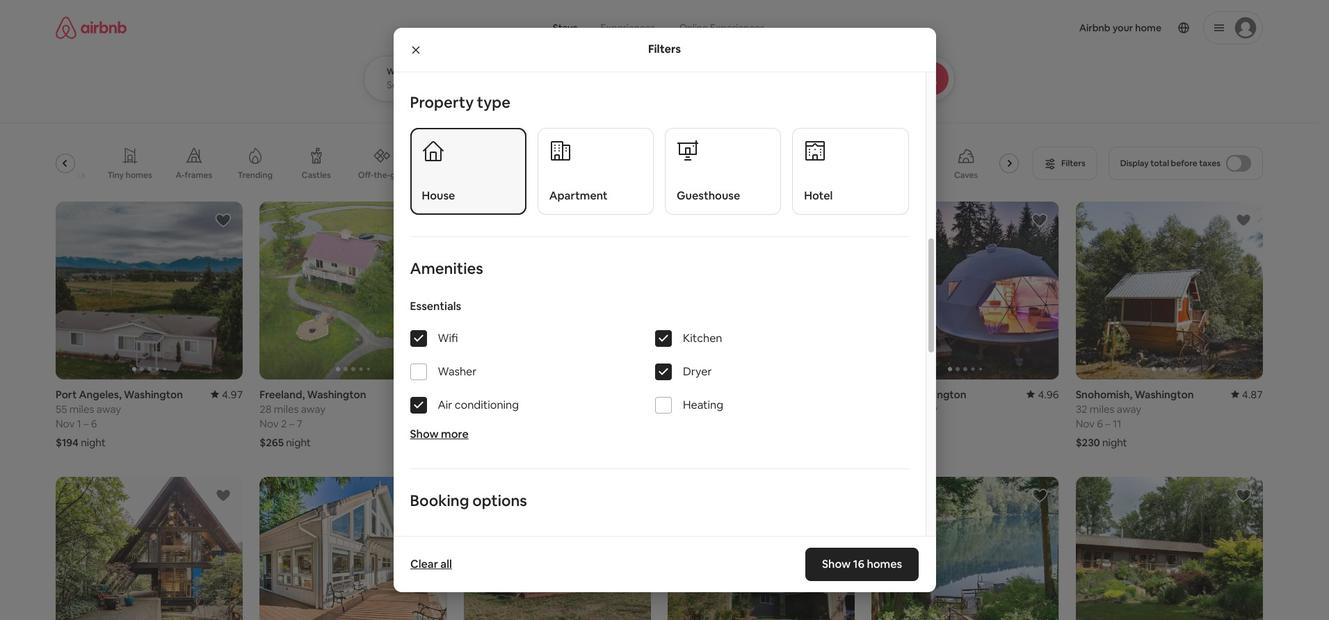 Task type: vqa. For each thing, say whether or not it's contained in the screenshot.
the "can't"
no



Task type: describe. For each thing, give the bounding box(es) containing it.
book
[[448, 534, 474, 549]]

washington for 13 miles away
[[526, 388, 585, 401]]

30
[[915, 417, 927, 430]]

43
[[668, 403, 680, 416]]

1 inside port angeles, washington 55 miles away nov 1 – 6 $194 night
[[77, 417, 81, 430]]

group containing national parks
[[29, 136, 1025, 191]]

add to wishlist: enumclaw, washington image
[[1031, 487, 1048, 504]]

away inside the hoodsport, washington 43 miles away nov 1 – 6
[[709, 403, 734, 416]]

more
[[441, 427, 469, 442]]

show more button
[[410, 427, 469, 442]]

washington inside the hoodsport, washington 43 miles away nov 1 – 6
[[726, 388, 786, 401]]

national parks
[[29, 170, 85, 181]]

– inside the hoodsport, washington 43 miles away nov 1 – 6
[[696, 417, 701, 430]]

1 inside the hoodsport, washington 43 miles away nov 1 – 6
[[689, 417, 693, 430]]

washington for 32 miles away
[[1135, 388, 1194, 401]]

hoodsport,
[[668, 388, 724, 401]]

away for 32 miles away
[[1117, 403, 1141, 416]]

new
[[774, 170, 791, 181]]

add to wishlist: sultan, washington image
[[1031, 212, 1048, 229]]

frames
[[185, 170, 212, 181]]

show more
[[410, 427, 469, 442]]

– for 28 miles away
[[289, 417, 294, 430]]

grid
[[390, 170, 406, 181]]

what can we help you find? tab list
[[542, 14, 667, 42]]

4.97
[[222, 388, 243, 401]]

profile element
[[798, 0, 1263, 56]]

Where field
[[387, 79, 568, 91]]

port angeles, washington 55 miles away nov 1 – 6 $194 night
[[56, 388, 183, 449]]

2 experiences from the left
[[710, 22, 765, 34]]

dryer
[[683, 365, 712, 379]]

34
[[872, 403, 884, 416]]

none search field containing stays
[[364, 0, 993, 102]]

booking
[[410, 491, 469, 511]]

$285
[[464, 436, 488, 449]]

16
[[853, 557, 865, 572]]

type
[[477, 92, 510, 112]]

6 inside the snohomish, washington 32 miles away nov 6 – 11 $230 night
[[1097, 417, 1103, 430]]

taxes
[[1199, 158, 1221, 169]]

show 16 homes
[[822, 557, 902, 572]]

lakefront
[[886, 170, 924, 181]]

$265
[[260, 436, 284, 449]]

add to wishlist: freeland, washington image
[[419, 212, 436, 229]]

2 5.0 from the left
[[636, 388, 651, 401]]

miles for 32 miles away
[[1090, 403, 1115, 416]]

sultan, washington 34 miles away dec 25 – 30
[[872, 388, 966, 430]]

filters dialog
[[393, 28, 936, 620]]

– inside port angeles, washington 55 miles away nov 1 – 6 $194 night
[[84, 417, 89, 430]]

4.96
[[1038, 388, 1059, 401]]

display total before taxes button
[[1108, 147, 1263, 180]]

heating
[[683, 398, 723, 413]]

show 16 homes link
[[806, 548, 919, 581]]

hoodsport, washington 43 miles away nov 1 – 6
[[668, 388, 786, 430]]

$194
[[56, 436, 79, 449]]

nov inside the hoodsport, washington 43 miles away nov 1 – 6
[[668, 417, 687, 430]]

woodinville,
[[464, 388, 524, 401]]

show for show more
[[410, 427, 439, 442]]

nov for nov 6 – 11
[[1076, 417, 1095, 430]]

nov for nov 3 – 8
[[464, 417, 483, 430]]

filters
[[648, 42, 681, 57]]

angeles,
[[79, 388, 122, 401]]

snohomish, washington 32 miles away nov 6 – 11 $230 night
[[1076, 388, 1194, 449]]

0 vertical spatial homes
[[126, 170, 152, 181]]

32
[[1076, 403, 1087, 416]]

freeland,
[[260, 388, 305, 401]]

hotel
[[804, 189, 833, 203]]

2
[[281, 417, 287, 430]]

away for 13 miles away
[[503, 403, 528, 416]]

parks
[[64, 170, 85, 181]]

clear all
[[410, 557, 452, 572]]

house button
[[410, 128, 526, 215]]

amenities
[[410, 259, 483, 278]]

miles for 28 miles away
[[274, 403, 299, 416]]

online experiences
[[679, 22, 765, 34]]

dec
[[872, 417, 891, 430]]

off-
[[358, 170, 374, 181]]

apartment
[[549, 189, 608, 203]]

add to wishlist: brinnon, washington image
[[419, 487, 436, 504]]

tiny homes
[[108, 170, 152, 181]]

13
[[464, 403, 474, 416]]

clear all button
[[403, 551, 459, 579]]

washington for 28 miles away
[[307, 388, 366, 401]]

washington for 34 miles away
[[907, 388, 966, 401]]

miles inside the hoodsport, washington 43 miles away nov 1 – 6
[[682, 403, 707, 416]]

options
[[472, 491, 527, 511]]

stays button
[[542, 14, 589, 42]]

instant
[[410, 534, 445, 549]]

apartment button
[[537, 128, 654, 215]]

where
[[387, 66, 413, 77]]

a-
[[176, 170, 185, 181]]

6 inside the hoodsport, washington 43 miles away nov 1 – 6
[[703, 417, 709, 430]]

night for $265
[[286, 436, 311, 449]]



Task type: locate. For each thing, give the bounding box(es) containing it.
5.0 out of 5 average rating image
[[421, 388, 447, 401]]

0 horizontal spatial 6
[[91, 417, 97, 430]]

miles right 55
[[69, 403, 94, 416]]

0 horizontal spatial night
[[81, 436, 106, 449]]

1 horizontal spatial show
[[822, 557, 851, 572]]

washington inside freeland, washington 28 miles away nov 2 – 7 $265 night
[[307, 388, 366, 401]]

nov down 32
[[1076, 417, 1095, 430]]

all
[[440, 557, 452, 572]]

washington right freeland,
[[307, 388, 366, 401]]

add to wishlist: quilcene, washington image
[[1235, 487, 1252, 504]]

4 – from the left
[[907, 417, 913, 430]]

4.87
[[1242, 388, 1263, 401]]

miles up 2
[[274, 403, 299, 416]]

– inside freeland, washington 28 miles away nov 2 – 7 $265 night
[[289, 417, 294, 430]]

4.96 out of 5 average rating image
[[1027, 388, 1059, 401]]

night inside port angeles, washington 55 miles away nov 1 – 6 $194 night
[[81, 436, 106, 449]]

washington inside woodinville, washington 13 miles away nov 3 – 8 $285
[[526, 388, 585, 401]]

experiences up the filters
[[601, 22, 655, 34]]

add to wishlist: port angeles, washington image
[[215, 212, 232, 229]]

show
[[410, 427, 439, 442], [822, 557, 851, 572]]

$230
[[1076, 436, 1100, 449]]

– right 3
[[493, 417, 498, 430]]

11
[[1113, 417, 1121, 430]]

show inside 'show 16 homes' link
[[822, 557, 851, 572]]

– down angeles,
[[84, 417, 89, 430]]

homes inside filters dialog
[[867, 557, 902, 572]]

2 – from the left
[[289, 417, 294, 430]]

2 1 from the left
[[689, 417, 693, 430]]

7
[[297, 417, 302, 430]]

washington inside the snohomish, washington 32 miles away nov 6 – 11 $230 night
[[1135, 388, 1194, 401]]

washington right heating
[[726, 388, 786, 401]]

1 6 from the left
[[91, 417, 97, 430]]

2 night from the left
[[286, 436, 311, 449]]

essentials
[[410, 299, 461, 314]]

online experiences link
[[667, 14, 777, 42]]

– for 32 miles away
[[1105, 417, 1111, 430]]

clear
[[410, 557, 438, 572]]

online
[[679, 22, 708, 34]]

1 horizontal spatial 5.0
[[636, 388, 651, 401]]

1 horizontal spatial homes
[[867, 557, 902, 572]]

night inside the snohomish, washington 32 miles away nov 6 – 11 $230 night
[[1102, 436, 1127, 449]]

off-the-grid
[[358, 170, 406, 181]]

away up the 11
[[1117, 403, 1141, 416]]

1 5.0 from the left
[[432, 388, 447, 401]]

– down heating
[[696, 417, 701, 430]]

night inside freeland, washington 28 miles away nov 2 – 7 $265 night
[[286, 436, 311, 449]]

nov left 2
[[260, 417, 279, 430]]

national
[[29, 170, 62, 181]]

1 down heating
[[689, 417, 693, 430]]

4.97 out of 5 average rating image
[[211, 388, 243, 401]]

miles inside the snohomish, washington 32 miles away nov 6 – 11 $230 night
[[1090, 403, 1115, 416]]

2 horizontal spatial night
[[1102, 436, 1127, 449]]

group
[[29, 136, 1025, 191], [56, 202, 243, 380], [260, 202, 447, 380], [464, 202, 651, 380], [668, 202, 855, 380], [872, 202, 1059, 380], [1076, 202, 1263, 380], [56, 477, 243, 620], [260, 477, 447, 620], [464, 477, 651, 620], [668, 477, 855, 620], [872, 477, 1059, 620], [1076, 477, 1263, 620]]

kitchen
[[683, 331, 722, 346]]

property
[[410, 92, 474, 112]]

miles inside freeland, washington 28 miles away nov 2 – 7 $265 night
[[274, 403, 299, 416]]

3 washington from the left
[[726, 388, 786, 401]]

2 washington from the left
[[307, 388, 366, 401]]

total
[[1151, 158, 1169, 169]]

6 washington from the left
[[1135, 388, 1194, 401]]

add to wishlist: woodinville, washington image
[[623, 212, 640, 229]]

instant book
[[410, 534, 474, 549]]

1 washington from the left
[[124, 388, 183, 401]]

snohomish,
[[1076, 388, 1132, 401]]

4 washington from the left
[[907, 388, 966, 401]]

homes
[[126, 170, 152, 181], [867, 557, 902, 572]]

washington inside sultan, washington 34 miles away dec 25 – 30
[[907, 388, 966, 401]]

away inside port angeles, washington 55 miles away nov 1 – 6 $194 night
[[96, 403, 121, 416]]

homes right tiny
[[126, 170, 152, 181]]

miles down the hoodsport,
[[682, 403, 707, 416]]

1 vertical spatial show
[[822, 557, 851, 572]]

away for 34 miles away
[[913, 403, 938, 416]]

tiny
[[108, 170, 124, 181]]

28
[[260, 403, 272, 416]]

castles
[[302, 170, 331, 181]]

sultan,
[[872, 388, 905, 401]]

1 nov from the left
[[56, 417, 75, 430]]

6 miles from the left
[[1090, 403, 1115, 416]]

washington right angeles,
[[124, 388, 183, 401]]

stays tab panel
[[364, 56, 993, 102]]

night down 7
[[286, 436, 311, 449]]

a-frames
[[176, 170, 212, 181]]

house
[[422, 189, 455, 203]]

night
[[81, 436, 106, 449], [286, 436, 311, 449], [1102, 436, 1127, 449]]

25
[[893, 417, 905, 430]]

1 experiences from the left
[[601, 22, 655, 34]]

1 night from the left
[[81, 436, 106, 449]]

8
[[501, 417, 507, 430]]

nov down "43"
[[668, 417, 687, 430]]

1 miles from the left
[[69, 403, 94, 416]]

show left 16
[[822, 557, 851, 572]]

1 horizontal spatial experiences
[[710, 22, 765, 34]]

night for $230
[[1102, 436, 1127, 449]]

trending
[[238, 170, 273, 181]]

0 horizontal spatial 5.0
[[432, 388, 447, 401]]

1 horizontal spatial 1
[[689, 417, 693, 430]]

None search field
[[364, 0, 993, 102]]

nov inside port angeles, washington 55 miles away nov 1 – 6 $194 night
[[56, 417, 75, 430]]

1 – from the left
[[84, 417, 89, 430]]

0 horizontal spatial homes
[[126, 170, 152, 181]]

domes
[[646, 170, 674, 181]]

1 vertical spatial homes
[[867, 557, 902, 572]]

miles down snohomish,
[[1090, 403, 1115, 416]]

property type
[[410, 92, 510, 112]]

display
[[1120, 158, 1149, 169]]

experiences right online
[[710, 22, 765, 34]]

conditioning
[[455, 398, 519, 413]]

experiences
[[601, 22, 655, 34], [710, 22, 765, 34]]

0 vertical spatial show
[[410, 427, 439, 442]]

night down the 11
[[1102, 436, 1127, 449]]

nov inside freeland, washington 28 miles away nov 2 – 7 $265 night
[[260, 417, 279, 430]]

away down angeles,
[[96, 403, 121, 416]]

away inside sultan, washington 34 miles away dec 25 – 30
[[913, 403, 938, 416]]

6 away from the left
[[1117, 403, 1141, 416]]

3
[[485, 417, 491, 430]]

away up 8
[[503, 403, 528, 416]]

1 horizontal spatial night
[[286, 436, 311, 449]]

4 miles from the left
[[886, 403, 911, 416]]

nov inside woodinville, washington 13 miles away nov 3 – 8 $285
[[464, 417, 483, 430]]

away up 30
[[913, 403, 938, 416]]

miles up 3
[[476, 403, 501, 416]]

away inside freeland, washington 28 miles away nov 2 – 7 $265 night
[[301, 403, 326, 416]]

air conditioning
[[438, 398, 519, 413]]

miles up 25
[[886, 403, 911, 416]]

2 miles from the left
[[274, 403, 299, 416]]

homes right 16
[[867, 557, 902, 572]]

– inside the snohomish, washington 32 miles away nov 6 – 11 $230 night
[[1105, 417, 1111, 430]]

night right $194
[[81, 436, 106, 449]]

wifi
[[438, 331, 458, 346]]

away for 28 miles away
[[301, 403, 326, 416]]

washington up 30
[[907, 388, 966, 401]]

3 6 from the left
[[1097, 417, 1103, 430]]

– left 7
[[289, 417, 294, 430]]

– inside sultan, washington 34 miles away dec 25 – 30
[[907, 417, 913, 430]]

6 down heating
[[703, 417, 709, 430]]

washington inside port angeles, washington 55 miles away nov 1 – 6 $194 night
[[124, 388, 183, 401]]

guesthouse
[[677, 189, 740, 203]]

2 6 from the left
[[703, 417, 709, 430]]

booking options
[[410, 491, 527, 511]]

4 away from the left
[[913, 403, 938, 416]]

6
[[91, 417, 97, 430], [703, 417, 709, 430], [1097, 417, 1103, 430]]

miles for 13 miles away
[[476, 403, 501, 416]]

nov for nov 2 – 7
[[260, 417, 279, 430]]

5 away from the left
[[503, 403, 528, 416]]

1 up $194
[[77, 417, 81, 430]]

washington
[[124, 388, 183, 401], [307, 388, 366, 401], [726, 388, 786, 401], [907, 388, 966, 401], [526, 388, 585, 401], [1135, 388, 1194, 401]]

washer
[[438, 365, 477, 379]]

– left the 11
[[1105, 417, 1111, 430]]

– for 34 miles away
[[907, 417, 913, 430]]

hotel button
[[792, 128, 909, 215]]

washington right snohomish,
[[1135, 388, 1194, 401]]

show for show 16 homes
[[822, 557, 851, 572]]

5.0 down washer
[[432, 388, 447, 401]]

nov
[[56, 417, 75, 430], [260, 417, 279, 430], [668, 417, 687, 430], [464, 417, 483, 430], [1076, 417, 1095, 430]]

away inside the snohomish, washington 32 miles away nov 6 – 11 $230 night
[[1117, 403, 1141, 416]]

experiences button
[[589, 14, 667, 42]]

2 horizontal spatial 6
[[1097, 417, 1103, 430]]

6 – from the left
[[1105, 417, 1111, 430]]

3 night from the left
[[1102, 436, 1127, 449]]

5 nov from the left
[[1076, 417, 1095, 430]]

display total before taxes
[[1120, 158, 1221, 169]]

1 away from the left
[[96, 403, 121, 416]]

0 horizontal spatial show
[[410, 427, 439, 442]]

miles for 34 miles away
[[886, 403, 911, 416]]

4 nov from the left
[[464, 417, 483, 430]]

2 nov from the left
[[260, 417, 279, 430]]

3 – from the left
[[696, 417, 701, 430]]

3 miles from the left
[[682, 403, 707, 416]]

miles inside port angeles, washington 55 miles away nov 1 – 6 $194 night
[[69, 403, 94, 416]]

air
[[438, 398, 452, 413]]

nov down 55
[[56, 417, 75, 430]]

5 – from the left
[[493, 417, 498, 430]]

1 1 from the left
[[77, 417, 81, 430]]

5.0 left the hoodsport,
[[636, 388, 651, 401]]

washington right woodinville,
[[526, 388, 585, 401]]

guesthouse button
[[665, 128, 781, 215]]

miles inside woodinville, washington 13 miles away nov 3 – 8 $285
[[476, 403, 501, 416]]

the-
[[374, 170, 390, 181]]

6 inside port angeles, washington 55 miles away nov 1 – 6 $194 night
[[91, 417, 97, 430]]

nov left 3
[[464, 417, 483, 430]]

miles
[[69, 403, 94, 416], [274, 403, 299, 416], [682, 403, 707, 416], [886, 403, 911, 416], [476, 403, 501, 416], [1090, 403, 1115, 416]]

nov inside the snohomish, washington 32 miles away nov 6 – 11 $230 night
[[1076, 417, 1095, 430]]

0 horizontal spatial experiences
[[601, 22, 655, 34]]

– for 13 miles away
[[493, 417, 498, 430]]

5.0
[[432, 388, 447, 401], [636, 388, 651, 401]]

add to wishlist: snohomish, washington image
[[1235, 212, 1252, 229]]

before
[[1171, 158, 1197, 169]]

4.87 out of 5 average rating image
[[1231, 388, 1263, 401]]

1 horizontal spatial 6
[[703, 417, 709, 430]]

3 away from the left
[[709, 403, 734, 416]]

2 away from the left
[[301, 403, 326, 416]]

55
[[56, 403, 67, 416]]

5 washington from the left
[[526, 388, 585, 401]]

3 nov from the left
[[668, 417, 687, 430]]

experiences inside "button"
[[601, 22, 655, 34]]

caves
[[954, 170, 978, 181]]

add to wishlist: seattle, washington image
[[215, 487, 232, 504]]

show left the more
[[410, 427, 439, 442]]

stays
[[553, 22, 578, 34]]

away
[[96, 403, 121, 416], [301, 403, 326, 416], [709, 403, 734, 416], [913, 403, 938, 416], [503, 403, 528, 416], [1117, 403, 1141, 416]]

away down the hoodsport,
[[709, 403, 734, 416]]

5 miles from the left
[[476, 403, 501, 416]]

– inside woodinville, washington 13 miles away nov 3 – 8 $285
[[493, 417, 498, 430]]

1
[[77, 417, 81, 430], [689, 417, 693, 430]]

countryside
[[509, 170, 557, 181]]

– right 25
[[907, 417, 913, 430]]

6 left the 11
[[1097, 417, 1103, 430]]

add to wishlist: hoodsport, washington image
[[827, 212, 844, 229]]

away inside woodinville, washington 13 miles away nov 3 – 8 $285
[[503, 403, 528, 416]]

6 down angeles,
[[91, 417, 97, 430]]

freeland, washington 28 miles away nov 2 – 7 $265 night
[[260, 388, 366, 449]]

0 horizontal spatial 1
[[77, 417, 81, 430]]

miles inside sultan, washington 34 miles away dec 25 – 30
[[886, 403, 911, 416]]

port
[[56, 388, 77, 401]]

away up 7
[[301, 403, 326, 416]]



